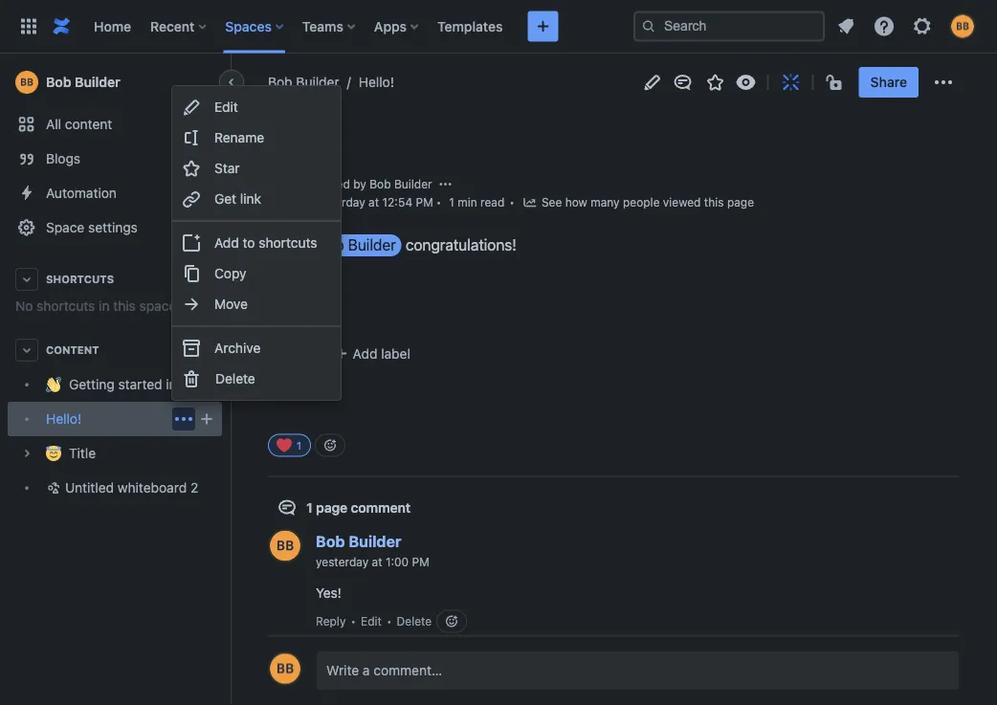 Task type: locate. For each thing, give the bounding box(es) containing it.
0 vertical spatial pm
[[416, 196, 433, 209]]

1 vertical spatial delete
[[397, 615, 432, 628]]

1 vertical spatial at
[[372, 555, 382, 569]]

yesterday inside comment by bob builder comment
[[316, 555, 369, 569]]

bob up edit link
[[268, 74, 293, 90]]

2 vertical spatial 1
[[306, 500, 313, 515]]

space element
[[0, 0, 997, 705]]

confluence image
[[50, 15, 73, 38], [50, 15, 73, 38]]

appswitcher icon image
[[17, 15, 40, 38]]

read
[[481, 196, 505, 209]]

content
[[65, 116, 112, 132]]

comment
[[351, 500, 411, 515]]

0 vertical spatial shortcuts
[[259, 235, 317, 251]]

0 horizontal spatial shortcuts
[[37, 298, 95, 314]]

pm for yesterday at 12:54 pm
[[416, 196, 433, 209]]

2 horizontal spatial 1
[[449, 196, 455, 209]]

this inside button
[[704, 196, 724, 209]]

0 vertical spatial add
[[214, 235, 239, 251]]

automation
[[46, 185, 117, 201]]

1 vertical spatial in
[[166, 377, 177, 392]]

yesterday down owned by
[[312, 196, 365, 209]]

0 horizontal spatial bob builder
[[46, 74, 120, 90]]

1 up comment count icon
[[296, 439, 302, 452]]

0 vertical spatial this
[[704, 196, 724, 209]]

this right the viewed
[[704, 196, 724, 209]]

add label
[[353, 345, 411, 361]]

1 builder from the left
[[75, 74, 120, 90]]

label
[[381, 345, 411, 361]]

more actions image
[[172, 408, 195, 431]]

hello! link
[[0, 0, 997, 705], [339, 73, 394, 92]]

global element
[[11, 0, 634, 53]]

delete
[[215, 371, 255, 387], [397, 615, 432, 628]]

1 horizontal spatial bob builder
[[268, 74, 339, 90]]

page inside button
[[727, 196, 754, 209]]

1 group from the top
[[172, 86, 341, 220]]

move
[[214, 296, 248, 312]]

search image
[[641, 19, 657, 34]]

1 horizontal spatial shortcuts
[[259, 235, 317, 251]]

0 horizontal spatial 1
[[296, 439, 302, 452]]

space settings link
[[8, 211, 222, 245]]

2 group from the top
[[172, 220, 341, 325]]

0 vertical spatial page
[[727, 196, 754, 209]]

0 horizontal spatial builder
[[75, 74, 120, 90]]

add inside button
[[214, 235, 239, 251]]

at left the 12:54 at top
[[369, 196, 379, 209]]

1 horizontal spatial add
[[353, 345, 378, 361]]

shortcuts
[[46, 273, 114, 286]]

yesterday for yesterday at 1:00 pm
[[316, 555, 369, 569]]

at left 1:00
[[372, 555, 382, 569]]

2 vertical spatial hello!
[[46, 411, 82, 427]]

pm
[[416, 196, 433, 209], [412, 555, 429, 569]]

tree
[[0, 0, 997, 705]]

in
[[99, 298, 110, 314], [166, 377, 177, 392]]

1 vertical spatial yesterday
[[316, 555, 369, 569]]

spaces button
[[220, 11, 291, 42]]

settings icon image
[[911, 15, 934, 38]]

started
[[118, 377, 162, 392]]

1 horizontal spatial bob
[[268, 74, 293, 90]]

shortcuts down shortcuts
[[37, 298, 95, 314]]

pm right the 12:54 at top
[[416, 196, 433, 209]]

1 horizontal spatial delete
[[397, 615, 432, 628]]

shortcuts button
[[8, 262, 222, 297]]

builder up "content"
[[75, 74, 120, 90]]

shortcuts
[[259, 235, 317, 251], [37, 298, 95, 314]]

0 horizontal spatial in
[[99, 298, 110, 314]]

get link
[[214, 191, 261, 207]]

0 vertical spatial in
[[99, 298, 110, 314]]

notification icon image
[[835, 15, 858, 38]]

1 horizontal spatial in
[[166, 377, 177, 392]]

add left to
[[214, 235, 239, 251]]

1 bob builder from the left
[[46, 74, 120, 90]]

0 horizontal spatial bob
[[46, 74, 71, 90]]

hello! up title
[[46, 411, 82, 427]]

add
[[214, 235, 239, 251], [353, 345, 378, 361]]

0 vertical spatial 1
[[449, 196, 455, 209]]

untitled whiteboard 2 link
[[8, 471, 222, 505]]

1 horizontal spatial 1
[[306, 500, 313, 515]]

yesterday
[[312, 196, 365, 209], [316, 555, 369, 569]]

1 horizontal spatial page
[[727, 196, 754, 209]]

yesterday at 1:00 pm
[[316, 555, 429, 569]]

0 vertical spatial hello!
[[359, 74, 394, 90]]

at
[[369, 196, 379, 209], [372, 555, 382, 569]]

in down the shortcuts dropdown button
[[99, 298, 110, 314]]

pm inside comment by bob builder comment
[[412, 555, 429, 569]]

in right the started
[[166, 377, 177, 392]]

0 horizontal spatial delete
[[215, 371, 255, 387]]

1 right comment count icon
[[306, 500, 313, 515]]

builder
[[75, 74, 120, 90], [296, 74, 339, 90]]

min
[[458, 196, 477, 209]]

1 horizontal spatial bob builder link
[[268, 73, 339, 92]]

0 horizontal spatial page
[[316, 500, 348, 515]]

at inside comment by bob builder comment
[[372, 555, 382, 569]]

builder down global element
[[296, 74, 339, 90]]

0 vertical spatial delete
[[215, 371, 255, 387]]

bob builder link
[[8, 63, 222, 101], [268, 73, 339, 92]]

teams button
[[297, 11, 363, 42]]

12:54
[[382, 196, 413, 209]]

1 horizontal spatial builder
[[296, 74, 339, 90]]

1 left the min
[[449, 196, 455, 209]]

pm right 1:00
[[412, 555, 429, 569]]

space settings
[[46, 220, 138, 235]]

see how many people viewed this page button
[[523, 194, 754, 213]]

shortcuts right to
[[259, 235, 317, 251]]

comment…
[[374, 663, 442, 679]]

1 for 1
[[296, 439, 302, 452]]

1 bob from the left
[[46, 74, 71, 90]]

hello! inside space element
[[46, 411, 82, 427]]

page
[[727, 196, 754, 209], [316, 500, 348, 515]]

1 vertical spatial page
[[316, 500, 348, 515]]

add for add label
[[353, 345, 378, 361]]

delete down 'archive'
[[215, 371, 255, 387]]

at for 12:54
[[369, 196, 379, 209]]

bob builder
[[46, 74, 120, 90], [268, 74, 339, 90]]

to
[[243, 235, 255, 251]]

all content link
[[8, 107, 222, 142]]

bob builder link up all content link
[[8, 63, 222, 101]]

yesterday up the yes!
[[316, 555, 369, 569]]

page right the viewed
[[727, 196, 754, 209]]

1 vertical spatial shortcuts
[[37, 298, 95, 314]]

move button
[[172, 289, 341, 320]]

bob up 'all'
[[46, 74, 71, 90]]

star
[[214, 160, 240, 176]]

home
[[94, 18, 131, 34]]

1 button
[[268, 434, 311, 457]]

0 horizontal spatial add
[[214, 235, 239, 251]]

2
[[190, 480, 198, 496]]

viewed
[[663, 196, 701, 209]]

add left "label"
[[353, 345, 378, 361]]

bob
[[46, 74, 71, 90], [268, 74, 293, 90]]

no
[[15, 298, 33, 314]]

banner containing home
[[0, 0, 997, 54]]

Search field
[[634, 11, 825, 42]]

page right comment count icon
[[316, 500, 348, 515]]

in inside getting started in confluence link
[[166, 377, 177, 392]]

group
[[172, 86, 341, 220], [172, 220, 341, 325], [172, 325, 341, 400]]

a
[[363, 663, 370, 679]]

banner
[[0, 0, 997, 54]]

1 vertical spatial add
[[353, 345, 378, 361]]

reply link
[[316, 613, 346, 630]]

pm for yesterday at 1:00 pm
[[412, 555, 429, 569]]

1 inside button
[[296, 439, 302, 452]]

2 horizontal spatial hello!
[[359, 74, 394, 90]]

space
[[46, 220, 84, 235]]

templates link
[[432, 11, 509, 42]]

1 vertical spatial this
[[113, 298, 136, 314]]

:heart: image
[[277, 438, 292, 453], [277, 438, 292, 453]]

3 group from the top
[[172, 325, 341, 400]]

write a comment…
[[326, 663, 442, 679]]

2 bob builder from the left
[[268, 74, 339, 90]]

hello!
[[359, 74, 394, 90], [268, 118, 333, 149], [46, 411, 82, 427]]

1 horizontal spatial this
[[704, 196, 724, 209]]

bob inside space element
[[46, 74, 71, 90]]

0 vertical spatial at
[[369, 196, 379, 209]]

yes!
[[316, 585, 342, 600]]

0 horizontal spatial this
[[113, 298, 136, 314]]

0 vertical spatial yesterday
[[312, 196, 365, 209]]

tree containing getting started in confluence
[[0, 0, 997, 705]]

1 vertical spatial hello!
[[268, 118, 333, 149]]

bob builder inside space element
[[46, 74, 120, 90]]

owned by
[[312, 177, 370, 191]]

delete link
[[397, 613, 432, 630]]

0 horizontal spatial hello!
[[46, 411, 82, 427]]

1 vertical spatial 1
[[296, 439, 302, 452]]

this
[[704, 196, 724, 209], [113, 298, 136, 314]]

delete up comment…
[[397, 615, 432, 628]]

1 vertical spatial pm
[[412, 555, 429, 569]]

this down the shortcuts dropdown button
[[113, 298, 136, 314]]

templates
[[437, 18, 503, 34]]

copy button
[[172, 258, 341, 289]]

hello! down apps
[[359, 74, 394, 90]]

settings
[[88, 220, 138, 235]]

space
[[139, 298, 176, 314]]

builder inside space element
[[75, 74, 120, 90]]

hello! up star button
[[268, 118, 333, 149]]

1 horizontal spatial hello!
[[268, 118, 333, 149]]

bob builder up edit link
[[268, 74, 339, 90]]

bob builder link down global element
[[268, 73, 339, 92]]

bob builder up all content
[[46, 74, 120, 90]]

at for 1:00
[[372, 555, 382, 569]]

rename button
[[172, 123, 341, 153]]



Task type: vqa. For each thing, say whether or not it's contained in the screenshot.
Within a month
no



Task type: describe. For each thing, give the bounding box(es) containing it.
0 horizontal spatial bob builder link
[[8, 63, 222, 101]]

title link
[[8, 436, 222, 471]]

write a comment… button
[[317, 652, 959, 690]]

all content
[[46, 116, 112, 132]]

edit this page image
[[641, 71, 664, 94]]

group containing edit
[[172, 86, 341, 220]]

in for started
[[166, 377, 177, 392]]

blogs link
[[8, 142, 222, 176]]

all
[[46, 116, 61, 132]]

archive button
[[172, 333, 341, 364]]

rename
[[214, 130, 264, 145]]

write
[[326, 663, 359, 679]]

delete button
[[172, 364, 341, 394]]

2 bob from the left
[[268, 74, 293, 90]]

automation link
[[8, 176, 222, 211]]

add for add to shortcuts
[[214, 235, 239, 251]]

copy
[[214, 266, 247, 281]]

confluence
[[180, 377, 251, 392]]

1:00
[[386, 555, 409, 569]]

getting started in confluence link
[[8, 368, 251, 402]]

in for shortcuts
[[99, 298, 110, 314]]

see
[[542, 196, 562, 209]]

comment count icon image
[[268, 496, 299, 519]]

1 min read
[[449, 196, 505, 209]]

apps
[[374, 18, 407, 34]]

see how many people viewed this page
[[542, 196, 754, 209]]

help icon image
[[873, 15, 896, 38]]

2 builder from the left
[[296, 74, 339, 90]]

yesterday for yesterday at 12:54 pm
[[312, 196, 365, 209]]

people
[[623, 196, 660, 209]]

create content image
[[532, 15, 555, 38]]

recent button
[[145, 11, 214, 42]]

1 for 1 min read
[[449, 196, 455, 209]]

archive
[[214, 340, 261, 356]]

title
[[69, 446, 96, 461]]

group containing archive
[[172, 325, 341, 400]]

get link button
[[172, 184, 341, 214]]

this inside space element
[[113, 298, 136, 314]]

1 page comment
[[306, 500, 411, 515]]

no shortcuts in this space
[[15, 298, 176, 314]]

blogs
[[46, 151, 81, 167]]

getting started in confluence
[[69, 377, 251, 392]]

group containing add to shortcuts
[[172, 220, 341, 325]]

comment by bob builder comment
[[268, 529, 959, 641]]

link
[[240, 191, 261, 207]]

apps button
[[368, 11, 426, 42]]

reply
[[316, 615, 346, 628]]

content
[[46, 344, 99, 357]]

home link
[[88, 11, 137, 42]]

star button
[[172, 153, 341, 184]]

add to shortcuts button
[[172, 228, 341, 258]]

many
[[591, 196, 620, 209]]

edit link
[[172, 92, 341, 123]]

1 for 1 page comment
[[306, 500, 313, 515]]

add to shortcuts
[[214, 235, 317, 251]]

getting
[[69, 377, 115, 392]]

content button
[[8, 333, 222, 368]]

delete inside button
[[215, 371, 255, 387]]

how
[[565, 196, 588, 209]]

untitled
[[65, 480, 114, 496]]

yesterday at 12:54 pm
[[312, 196, 433, 209]]

shortcuts inside button
[[259, 235, 317, 251]]

teams
[[302, 18, 344, 34]]

by
[[353, 177, 366, 191]]

delete inside comment by bob builder comment
[[397, 615, 432, 628]]

whiteboard
[[118, 480, 187, 496]]

edit
[[214, 99, 238, 115]]

untitled whiteboard 2
[[65, 480, 198, 496]]

spaces
[[225, 18, 272, 34]]

recent
[[150, 18, 195, 34]]

star image
[[704, 71, 727, 94]]

shortcuts inside space element
[[37, 298, 95, 314]]

owned
[[312, 177, 350, 191]]

create a blog image
[[195, 146, 218, 169]]

get
[[214, 191, 237, 207]]

congratulations!
[[402, 235, 521, 254]]



